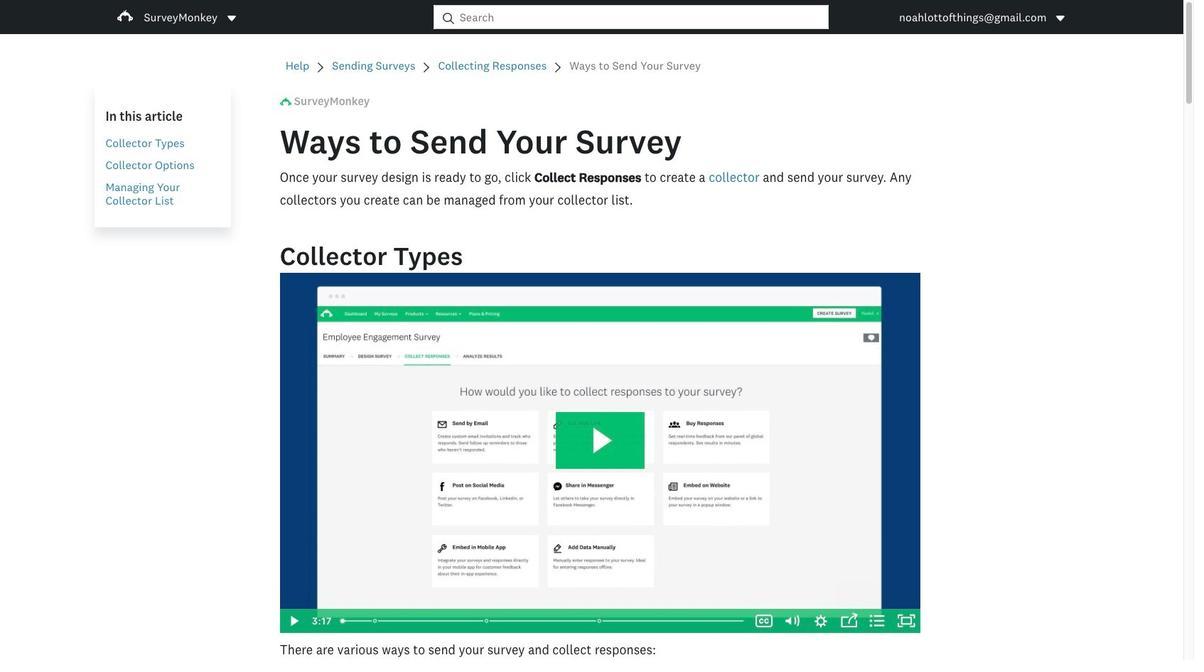 Task type: locate. For each thing, give the bounding box(es) containing it.
open image
[[1055, 12, 1067, 24]]

open image
[[226, 12, 237, 24], [227, 15, 236, 21], [1057, 15, 1065, 21]]

search image
[[443, 12, 454, 24]]

video element
[[280, 273, 921, 633]]



Task type: describe. For each thing, give the bounding box(es) containing it.
playbar slider
[[332, 609, 750, 633]]

Search text field
[[454, 6, 828, 28]]

open image inside image
[[1057, 15, 1065, 21]]

chapter markers toolbar
[[342, 609, 743, 633]]

search image
[[443, 12, 454, 24]]



